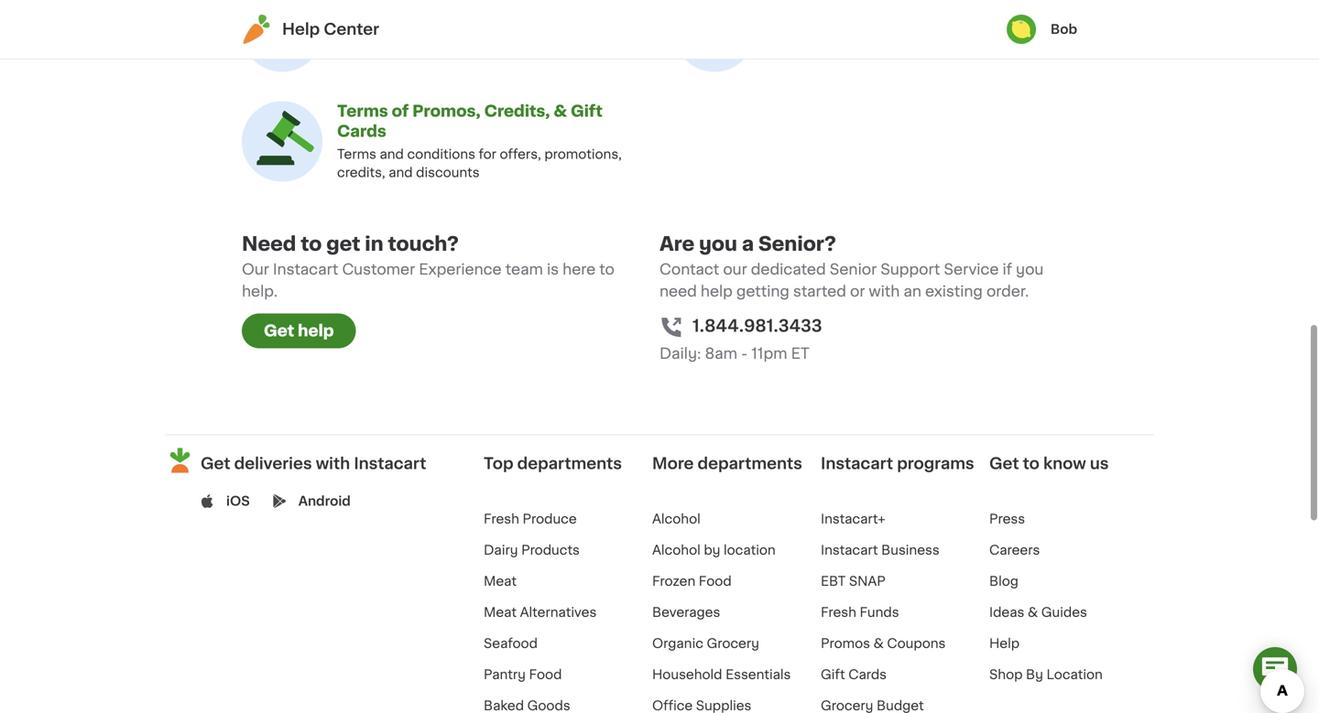 Task type: vqa. For each thing, say whether or not it's contained in the screenshot.


Task type: describe. For each thing, give the bounding box(es) containing it.
get help button
[[242, 314, 356, 349]]

& inside the terms of promos, credits, & gift cards terms and conditions for offers, promotions, credits, and discounts
[[554, 103, 567, 119]]

2 terms from the top
[[337, 148, 377, 161]]

help center
[[282, 22, 379, 37]]

gift cards
[[821, 669, 887, 682]]

careers link
[[990, 545, 1041, 557]]

alcohol by location
[[653, 545, 776, 557]]

android
[[299, 495, 351, 508]]

profile and account settings link
[[337, 13, 573, 28]]

an
[[904, 284, 922, 299]]

get for get deliveries with instacart
[[201, 456, 230, 472]]

1 vertical spatial and
[[380, 148, 404, 161]]

of
[[392, 103, 409, 119]]

organic grocery link
[[653, 638, 760, 651]]

beverages link
[[653, 607, 721, 620]]

terms of promos, credits, & gift cards link
[[337, 103, 603, 139]]

touch?
[[388, 234, 459, 254]]

contact
[[660, 262, 720, 277]]

household essentials link
[[653, 669, 791, 682]]

1 vertical spatial gift
[[821, 669, 846, 682]]

instacart+ link
[[821, 513, 886, 526]]

fresh for fresh funds
[[821, 607, 857, 620]]

ebt
[[821, 576, 846, 589]]

alternatives
[[520, 607, 597, 620]]

ios
[[226, 495, 250, 508]]

shop by location link
[[990, 669, 1103, 682]]

meat for meat link
[[484, 576, 517, 589]]

terms of promos, credits, & gift cards terms and conditions for offers, promotions, credits, and discounts
[[337, 103, 622, 179]]

0 vertical spatial and
[[395, 13, 426, 28]]

1.844.981.3433 link
[[693, 314, 823, 339]]

seafood link
[[484, 638, 538, 651]]

started
[[794, 284, 847, 299]]

departments for top departments
[[518, 456, 622, 472]]

get for get to know us
[[990, 456, 1020, 472]]

press link
[[990, 513, 1026, 526]]

pantry
[[484, 669, 526, 682]]

by
[[1027, 669, 1044, 682]]

instacart shopper app logo image
[[165, 446, 195, 476]]

goods
[[528, 700, 571, 713]]

promos & coupons
[[821, 638, 946, 651]]

conditions
[[407, 148, 476, 161]]

guides
[[1042, 607, 1088, 620]]

promos
[[821, 638, 871, 651]]

team
[[506, 262, 543, 277]]

support
[[881, 262, 941, 277]]

ebt snap link
[[821, 576, 886, 589]]

user avatar image
[[1007, 15, 1036, 44]]

meat for meat alternatives
[[484, 607, 517, 620]]

budget
[[877, 700, 924, 713]]

instacart business
[[821, 545, 940, 557]]

food for pantry food
[[529, 669, 562, 682]]

alcohol for alcohol by location
[[653, 545, 701, 557]]

fresh for fresh produce
[[484, 513, 520, 526]]

grocery budget
[[821, 700, 924, 714]]

get
[[326, 234, 361, 254]]

more
[[653, 456, 694, 472]]

need
[[242, 234, 296, 254]]

profile
[[337, 13, 392, 28]]

is
[[547, 262, 559, 277]]

snap
[[849, 576, 886, 589]]

by
[[704, 545, 721, 557]]

instacart for instacart programs
[[821, 456, 894, 472]]

help link
[[990, 638, 1020, 651]]

account
[[430, 13, 500, 28]]

get for get help
[[264, 323, 294, 339]]

android link
[[299, 492, 351, 511]]

instacart for instacart business
[[821, 545, 879, 557]]

dairy products
[[484, 545, 580, 557]]

baked goods link
[[484, 700, 571, 713]]

need
[[660, 284, 697, 299]]

organic grocery
[[653, 638, 760, 651]]

blog link
[[990, 576, 1019, 589]]

location
[[724, 545, 776, 557]]

departments for more departments
[[698, 456, 803, 472]]

& for ideas & guides
[[1028, 607, 1039, 620]]

instacart sweepstakes rules
[[770, 13, 1008, 28]]

know
[[1044, 456, 1087, 472]]

beverages
[[653, 607, 721, 620]]

dairy
[[484, 545, 518, 557]]

discounts
[[416, 166, 480, 179]]

household essentials
[[653, 669, 791, 682]]

credits,
[[484, 103, 550, 119]]

instacart inside need to get in touch? our instacart customer experience team is here to help.
[[273, 262, 339, 277]]

meat alternatives
[[484, 607, 597, 620]]

our
[[723, 262, 748, 277]]

getting
[[737, 284, 790, 299]]

for
[[479, 148, 497, 161]]

alcohol link
[[653, 513, 701, 526]]

1 terms from the top
[[337, 103, 388, 119]]

frozen
[[653, 576, 696, 589]]

offers,
[[500, 148, 541, 161]]

office supplies link
[[653, 700, 752, 713]]

1 vertical spatial you
[[1016, 262, 1044, 277]]

fresh produce link
[[484, 513, 577, 526]]



Task type: locate. For each thing, give the bounding box(es) containing it.
alcohol for alcohol link
[[653, 513, 701, 526]]

a
[[742, 234, 754, 254]]

0 vertical spatial help
[[701, 284, 733, 299]]

0 vertical spatial gift
[[571, 103, 603, 119]]

baked
[[484, 700, 524, 713]]

1 horizontal spatial help
[[701, 284, 733, 299]]

and up credits,
[[380, 148, 404, 161]]

meat
[[484, 576, 517, 589], [484, 607, 517, 620]]

customer
[[342, 262, 415, 277]]

android play store logo image
[[273, 495, 287, 508]]

pantry food
[[484, 669, 562, 682]]

senior?
[[759, 234, 837, 254]]

1 horizontal spatial help
[[990, 638, 1020, 651]]

0 vertical spatial meat
[[484, 576, 517, 589]]

bob link
[[1007, 15, 1078, 44]]

& down funds
[[874, 638, 884, 651]]

with up 'android'
[[316, 456, 350, 472]]

or
[[850, 284, 866, 299]]

frozen food link
[[653, 576, 732, 589]]

2 departments from the left
[[698, 456, 803, 472]]

fresh up dairy
[[484, 513, 520, 526]]

to for need
[[301, 234, 322, 254]]

with
[[869, 284, 900, 299], [316, 456, 350, 472]]

0 vertical spatial food
[[699, 576, 732, 589]]

fresh down ebt
[[821, 607, 857, 620]]

2 horizontal spatial to
[[1023, 456, 1040, 472]]

daily:
[[660, 347, 701, 361]]

center
[[324, 22, 379, 37]]

get
[[264, 323, 294, 339], [201, 456, 230, 472], [990, 456, 1020, 472]]

meat down meat link
[[484, 607, 517, 620]]

terms left of
[[337, 103, 388, 119]]

to right here
[[600, 262, 615, 277]]

0 vertical spatial &
[[554, 103, 567, 119]]

instacart for instacart sweepstakes rules
[[770, 13, 845, 28]]

0 horizontal spatial fresh
[[484, 513, 520, 526]]

help inside button
[[298, 323, 334, 339]]

get right instacart shopper app logo
[[201, 456, 230, 472]]

location
[[1047, 669, 1103, 682]]

0 vertical spatial grocery
[[707, 638, 760, 651]]

frozen food
[[653, 576, 732, 589]]

ideas & guides
[[990, 607, 1088, 620]]

1 horizontal spatial departments
[[698, 456, 803, 472]]

grocery up household essentials link
[[707, 638, 760, 651]]

0 vertical spatial cards
[[337, 124, 387, 139]]

grocery inside grocery budget
[[821, 700, 874, 713]]

careers
[[990, 545, 1041, 557]]

0 horizontal spatial gift
[[571, 103, 603, 119]]

you left a
[[699, 234, 738, 254]]

press
[[990, 513, 1026, 526]]

1 horizontal spatial with
[[869, 284, 900, 299]]

0 horizontal spatial &
[[554, 103, 567, 119]]

with inside are you a senior? contact our dedicated senior support service if you need help getting started or with an existing order.
[[869, 284, 900, 299]]

terms
[[337, 103, 388, 119], [337, 148, 377, 161]]

cards inside the terms of promos, credits, & gift cards terms and conditions for offers, promotions, credits, and discounts
[[337, 124, 387, 139]]

programs
[[897, 456, 975, 472]]

alcohol by location link
[[653, 545, 776, 557]]

products
[[522, 545, 580, 557]]

business
[[882, 545, 940, 557]]

1 vertical spatial food
[[529, 669, 562, 682]]

cards up credits,
[[337, 124, 387, 139]]

terms up credits,
[[337, 148, 377, 161]]

shop
[[990, 669, 1023, 682]]

2 vertical spatial to
[[1023, 456, 1040, 472]]

household
[[653, 669, 723, 682]]

help right 'instacart' "icon"
[[282, 22, 320, 37]]

food for frozen food
[[699, 576, 732, 589]]

1 vertical spatial to
[[600, 262, 615, 277]]

2 vertical spatial &
[[874, 638, 884, 651]]

1 alcohol from the top
[[653, 513, 701, 526]]

cards up grocery budget
[[849, 669, 887, 682]]

top
[[484, 456, 514, 472]]

get to know us
[[990, 456, 1109, 472]]

you right if
[[1016, 262, 1044, 277]]

office supplies
[[653, 700, 752, 713]]

1 vertical spatial alcohol
[[653, 545, 701, 557]]

8am
[[705, 347, 738, 361]]

with right or
[[869, 284, 900, 299]]

fresh produce
[[484, 513, 577, 526]]

1 departments from the left
[[518, 456, 622, 472]]

0 vertical spatial alcohol
[[653, 513, 701, 526]]

0 horizontal spatial you
[[699, 234, 738, 254]]

instacart+
[[821, 513, 886, 526]]

& right ideas
[[1028, 607, 1039, 620]]

ios app store logo image
[[201, 495, 214, 508]]

instacart business link
[[821, 545, 940, 557]]

to for get
[[1023, 456, 1040, 472]]

are you a senior? contact our dedicated senior support service if you need help getting started or with an existing order.
[[660, 234, 1044, 299]]

meat down dairy
[[484, 576, 517, 589]]

1 vertical spatial fresh
[[821, 607, 857, 620]]

senior
[[830, 262, 877, 277]]

1 vertical spatial help
[[298, 323, 334, 339]]

to left get
[[301, 234, 322, 254]]

to left know
[[1023, 456, 1040, 472]]

2 horizontal spatial get
[[990, 456, 1020, 472]]

departments
[[518, 456, 622, 472], [698, 456, 803, 472]]

2 vertical spatial and
[[389, 166, 413, 179]]

credits,
[[337, 166, 386, 179]]

instacart
[[770, 13, 845, 28], [273, 262, 339, 277], [354, 456, 427, 472], [821, 456, 894, 472], [821, 545, 879, 557]]

1 vertical spatial &
[[1028, 607, 1039, 620]]

et
[[791, 347, 810, 361]]

need to get in touch? our instacart customer experience team is here to help.
[[242, 234, 615, 299]]

settings
[[503, 13, 573, 28]]

food up goods
[[529, 669, 562, 682]]

fresh
[[484, 513, 520, 526], [821, 607, 857, 620]]

0 horizontal spatial to
[[301, 234, 322, 254]]

top departments
[[484, 456, 622, 472]]

us
[[1090, 456, 1109, 472]]

1 horizontal spatial fresh
[[821, 607, 857, 620]]

1 vertical spatial meat
[[484, 607, 517, 620]]

instacart sweepstakes rules link
[[770, 13, 1008, 28]]

help
[[701, 284, 733, 299], [298, 323, 334, 339]]

to
[[301, 234, 322, 254], [600, 262, 615, 277], [1023, 456, 1040, 472]]

0 horizontal spatial food
[[529, 669, 562, 682]]

order.
[[987, 284, 1029, 299]]

promos & coupons link
[[821, 638, 946, 651]]

& right credits,
[[554, 103, 567, 119]]

and right credits,
[[389, 166, 413, 179]]

0 horizontal spatial help
[[298, 323, 334, 339]]

gift down "promos"
[[821, 669, 846, 682]]

1 vertical spatial grocery
[[821, 700, 874, 713]]

existing
[[926, 284, 983, 299]]

rules
[[962, 13, 1008, 28]]

gift cards link
[[821, 669, 887, 682]]

1 vertical spatial cards
[[849, 669, 887, 682]]

help inside are you a senior? contact our dedicated senior support service if you need help getting started or with an existing order.
[[701, 284, 733, 299]]

0 horizontal spatial help
[[282, 22, 320, 37]]

0 horizontal spatial cards
[[337, 124, 387, 139]]

blog
[[990, 576, 1019, 589]]

departments right more
[[698, 456, 803, 472]]

if
[[1003, 262, 1013, 277]]

1 horizontal spatial cards
[[849, 669, 887, 682]]

and right profile
[[395, 13, 426, 28]]

0 vertical spatial to
[[301, 234, 322, 254]]

help center link
[[242, 15, 379, 44]]

1 horizontal spatial to
[[600, 262, 615, 277]]

0 vertical spatial terms
[[337, 103, 388, 119]]

gift up promotions, on the top of the page
[[571, 103, 603, 119]]

food down alcohol by location link
[[699, 576, 732, 589]]

departments up produce
[[518, 456, 622, 472]]

deliveries
[[234, 456, 312, 472]]

get inside button
[[264, 323, 294, 339]]

gift inside the terms of promos, credits, & gift cards terms and conditions for offers, promotions, credits, and discounts
[[571, 103, 603, 119]]

help up shop
[[990, 638, 1020, 651]]

0 vertical spatial with
[[869, 284, 900, 299]]

our
[[242, 262, 269, 277]]

1 horizontal spatial gift
[[821, 669, 846, 682]]

1 horizontal spatial get
[[264, 323, 294, 339]]

1 horizontal spatial &
[[874, 638, 884, 651]]

instacart image
[[242, 15, 271, 44]]

get up press link
[[990, 456, 1020, 472]]

& for promos & coupons
[[874, 638, 884, 651]]

dairy products link
[[484, 545, 580, 557]]

1 horizontal spatial you
[[1016, 262, 1044, 277]]

produce
[[523, 513, 577, 526]]

in
[[365, 234, 384, 254]]

daily: 8am - 11pm et
[[660, 347, 810, 361]]

0 horizontal spatial get
[[201, 456, 230, 472]]

2 alcohol from the top
[[653, 545, 701, 557]]

organic
[[653, 638, 704, 651]]

1 vertical spatial help
[[990, 638, 1020, 651]]

ideas & guides link
[[990, 607, 1088, 620]]

1 horizontal spatial grocery
[[821, 700, 874, 713]]

office
[[653, 700, 693, 713]]

bob
[[1051, 23, 1078, 36]]

grocery budget link
[[821, 700, 924, 714]]

0 vertical spatial help
[[282, 22, 320, 37]]

here
[[563, 262, 596, 277]]

promotions,
[[545, 148, 622, 161]]

get down help.
[[264, 323, 294, 339]]

0 horizontal spatial grocery
[[707, 638, 760, 651]]

0 horizontal spatial departments
[[518, 456, 622, 472]]

0 vertical spatial you
[[699, 234, 738, 254]]

meat link
[[484, 576, 517, 589]]

0 vertical spatial fresh
[[484, 513, 520, 526]]

help for help center
[[282, 22, 320, 37]]

funds
[[860, 607, 900, 620]]

baked goods
[[484, 700, 571, 713]]

0 horizontal spatial with
[[316, 456, 350, 472]]

essentials
[[726, 669, 791, 682]]

1 meat from the top
[[484, 576, 517, 589]]

2 meat from the top
[[484, 607, 517, 620]]

1 vertical spatial with
[[316, 456, 350, 472]]

2 horizontal spatial &
[[1028, 607, 1039, 620]]

alcohol down alcohol link
[[653, 545, 701, 557]]

service
[[944, 262, 999, 277]]

1 vertical spatial terms
[[337, 148, 377, 161]]

help for help 'link'
[[990, 638, 1020, 651]]

help inside help center link
[[282, 22, 320, 37]]

alcohol up the alcohol by location
[[653, 513, 701, 526]]

1 horizontal spatial food
[[699, 576, 732, 589]]

pantry food link
[[484, 669, 562, 682]]

grocery down "gift cards"
[[821, 700, 874, 713]]



